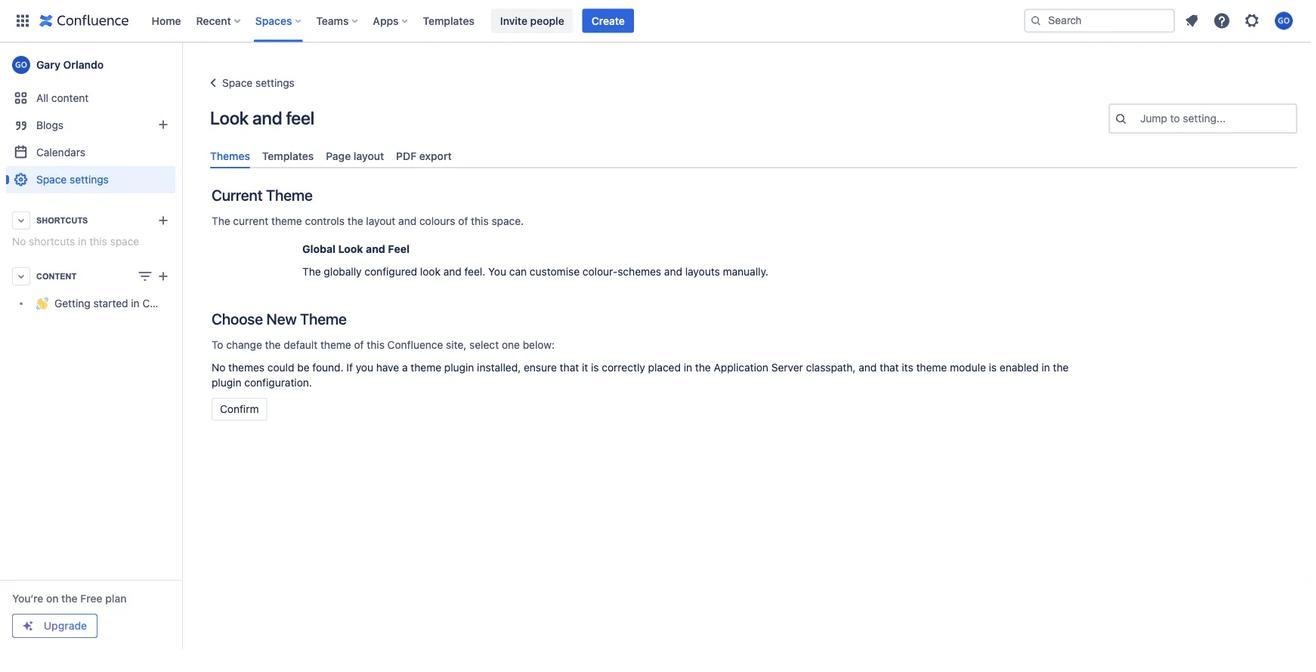 Task type: locate. For each thing, give the bounding box(es) containing it.
1 that from the left
[[560, 362, 579, 374]]

0 vertical spatial space settings
[[222, 77, 295, 89]]

0 horizontal spatial that
[[560, 362, 579, 374]]

0 vertical spatial layout
[[354, 150, 384, 162]]

confluence down create a page icon
[[142, 297, 198, 310]]

this left space. at left top
[[471, 215, 489, 228]]

search image
[[1030, 15, 1042, 27]]

0 vertical spatial the
[[212, 215, 230, 228]]

0 vertical spatial this
[[471, 215, 489, 228]]

the
[[348, 215, 363, 228], [265, 339, 281, 352], [695, 362, 711, 374], [1053, 362, 1069, 374], [61, 593, 78, 605]]

of
[[458, 215, 468, 228], [354, 339, 364, 352]]

in
[[78, 235, 87, 248], [131, 297, 140, 310], [684, 362, 692, 374], [1042, 362, 1050, 374]]

0 vertical spatial space
[[222, 77, 253, 89]]

no down to
[[212, 362, 226, 374]]

1 vertical spatial confluence
[[388, 339, 443, 352]]

0 horizontal spatial the
[[212, 215, 230, 228]]

0 horizontal spatial plugin
[[212, 377, 242, 389]]

change view image
[[136, 268, 154, 286]]

1 horizontal spatial space settings link
[[204, 74, 295, 92]]

templates
[[423, 14, 475, 27], [262, 150, 314, 162]]

that left it
[[560, 362, 579, 374]]

classpath,
[[806, 362, 856, 374]]

upgrade button
[[13, 615, 97, 638]]

the right on
[[61, 593, 78, 605]]

0 horizontal spatial templates link
[[256, 144, 320, 169]]

2 is from the left
[[989, 362, 997, 374]]

0 horizontal spatial space
[[36, 173, 67, 186]]

help icon image
[[1213, 12, 1231, 30]]

this down the shortcuts dropdown button
[[89, 235, 107, 248]]

0 horizontal spatial templates
[[262, 150, 314, 162]]

can
[[509, 266, 527, 278]]

space settings inside space 'element'
[[36, 173, 109, 186]]

0 vertical spatial of
[[458, 215, 468, 228]]

is
[[591, 362, 599, 374], [989, 362, 997, 374]]

started
[[93, 297, 128, 310]]

0 horizontal spatial settings
[[70, 173, 109, 186]]

1 vertical spatial settings
[[70, 173, 109, 186]]

default
[[284, 339, 318, 352]]

confluence image
[[39, 12, 129, 30], [39, 12, 129, 30]]

theme right a
[[411, 362, 442, 374]]

tab list containing themes
[[204, 144, 1304, 169]]

1 horizontal spatial settings
[[256, 77, 295, 89]]

confluence
[[142, 297, 198, 310], [388, 339, 443, 352]]

theme
[[266, 186, 313, 204], [300, 310, 347, 328]]

this
[[471, 215, 489, 228], [89, 235, 107, 248], [367, 339, 385, 352]]

is right it
[[591, 362, 599, 374]]

1 horizontal spatial the
[[302, 266, 321, 278]]

space settings link up look and feel
[[204, 74, 295, 92]]

of up you
[[354, 339, 364, 352]]

recent
[[196, 14, 231, 27]]

be
[[297, 362, 310, 374]]

Search field
[[1024, 9, 1175, 33]]

no inside space 'element'
[[12, 235, 26, 248]]

0 horizontal spatial confluence
[[142, 297, 198, 310]]

templates right the apps 'popup button'
[[423, 14, 475, 27]]

you
[[356, 362, 373, 374]]

plugin down site,
[[444, 362, 474, 374]]

collapse sidebar image
[[165, 50, 198, 80]]

space settings down calendars
[[36, 173, 109, 186]]

themes link
[[204, 144, 256, 169]]

0 vertical spatial templates link
[[418, 9, 479, 33]]

invite
[[500, 14, 528, 27]]

in right started
[[131, 297, 140, 310]]

layout right page
[[354, 150, 384, 162]]

1 vertical spatial this
[[89, 235, 107, 248]]

have
[[376, 362, 399, 374]]

themes
[[228, 362, 265, 374]]

could
[[267, 362, 294, 374]]

getting started in confluence link
[[6, 290, 198, 317]]

1 is from the left
[[591, 362, 599, 374]]

0 horizontal spatial this
[[89, 235, 107, 248]]

controls
[[305, 215, 345, 228]]

and
[[252, 107, 282, 129], [398, 215, 417, 228], [366, 243, 385, 256], [444, 266, 462, 278], [664, 266, 683, 278], [859, 362, 877, 374]]

the left current
[[212, 215, 230, 228]]

current
[[233, 215, 269, 228]]

1 vertical spatial the
[[302, 266, 321, 278]]

1 vertical spatial templates
[[262, 150, 314, 162]]

shortcuts
[[29, 235, 75, 248]]

application
[[714, 362, 769, 374]]

theme right its
[[917, 362, 947, 374]]

space up look and feel
[[222, 77, 253, 89]]

1 vertical spatial space settings
[[36, 173, 109, 186]]

0 vertical spatial templates
[[423, 14, 475, 27]]

settings down calendars link on the left of the page
[[70, 173, 109, 186]]

create a page image
[[154, 268, 172, 286]]

0 horizontal spatial is
[[591, 362, 599, 374]]

space.
[[492, 215, 524, 228]]

the up could
[[265, 339, 281, 352]]

templates link
[[418, 9, 479, 33], [256, 144, 320, 169]]

space settings up look and feel
[[222, 77, 295, 89]]

templates inside global element
[[423, 14, 475, 27]]

1 horizontal spatial space
[[222, 77, 253, 89]]

plugin down themes
[[212, 377, 242, 389]]

0 vertical spatial plugin
[[444, 362, 474, 374]]

2 that from the left
[[880, 362, 899, 374]]

in right enabled on the bottom right of the page
[[1042, 362, 1050, 374]]

templates down feel
[[262, 150, 314, 162]]

1 vertical spatial of
[[354, 339, 364, 352]]

appswitcher icon image
[[14, 12, 32, 30]]

spaces
[[255, 14, 292, 27]]

no for no shortcuts in this space
[[12, 235, 26, 248]]

the globally configured look and feel. you can customise colour-schemes and layouts manually.
[[302, 266, 769, 278]]

0 vertical spatial no
[[12, 235, 26, 248]]

people
[[530, 14, 564, 27]]

no themes could be found. if you have a theme plugin installed, ensure that it is correctly placed in the application server classpath, and that its theme module is enabled in the plugin configuration.
[[212, 362, 1069, 389]]

None submit
[[212, 399, 267, 421]]

the
[[212, 215, 230, 228], [302, 266, 321, 278]]

the for current theme
[[212, 215, 230, 228]]

settings inside space 'element'
[[70, 173, 109, 186]]

feel
[[388, 243, 410, 256]]

module
[[950, 362, 986, 374]]

select
[[470, 339, 499, 352]]

plugin
[[444, 362, 474, 374], [212, 377, 242, 389]]

this up you
[[367, 339, 385, 352]]

0 horizontal spatial look
[[210, 107, 249, 129]]

1 vertical spatial templates link
[[256, 144, 320, 169]]

templates link down feel
[[256, 144, 320, 169]]

no inside the no themes could be found. if you have a theme plugin installed, ensure that it is correctly placed in the application server classpath, and that its theme module is enabled in the plugin configuration.
[[212, 362, 226, 374]]

1 vertical spatial no
[[212, 362, 226, 374]]

1 vertical spatial look
[[338, 243, 363, 256]]

settings
[[256, 77, 295, 89], [70, 173, 109, 186]]

one
[[502, 339, 520, 352]]

it
[[582, 362, 588, 374]]

teams
[[316, 14, 349, 27]]

confluence up a
[[388, 339, 443, 352]]

invite people
[[500, 14, 564, 27]]

the inside space 'element'
[[61, 593, 78, 605]]

0 vertical spatial space settings link
[[204, 74, 295, 92]]

blogs
[[36, 119, 64, 132]]

1 horizontal spatial that
[[880, 362, 899, 374]]

templates link right the apps 'popup button'
[[418, 9, 479, 33]]

banner
[[0, 0, 1312, 42]]

shortcuts button
[[6, 207, 175, 234]]

space settings link
[[204, 74, 295, 92], [6, 166, 175, 194]]

layout up feel
[[366, 215, 396, 228]]

layout
[[354, 150, 384, 162], [366, 215, 396, 228]]

on
[[46, 593, 59, 605]]

no left shortcuts
[[12, 235, 26, 248]]

2 vertical spatial this
[[367, 339, 385, 352]]

1 horizontal spatial templates link
[[418, 9, 479, 33]]

1 horizontal spatial templates
[[423, 14, 475, 27]]

below:
[[523, 339, 555, 352]]

that
[[560, 362, 579, 374], [880, 362, 899, 374]]

1 vertical spatial space
[[36, 173, 67, 186]]

theme up default
[[300, 310, 347, 328]]

that left its
[[880, 362, 899, 374]]

the down global
[[302, 266, 321, 278]]

the current theme controls the layout and colours of this space.
[[212, 215, 524, 228]]

look up the globally
[[338, 243, 363, 256]]

apps button
[[368, 9, 414, 33]]

0 horizontal spatial no
[[12, 235, 26, 248]]

all content
[[36, 92, 89, 104]]

layouts
[[685, 266, 720, 278]]

look
[[210, 107, 249, 129], [338, 243, 363, 256]]

create a blog image
[[154, 116, 172, 134]]

look up themes
[[210, 107, 249, 129]]

1 horizontal spatial space settings
[[222, 77, 295, 89]]

tab list
[[204, 144, 1304, 169]]

page layout
[[326, 150, 384, 162]]

0 horizontal spatial space settings
[[36, 173, 109, 186]]

and inside the no themes could be found. if you have a theme plugin installed, ensure that it is correctly placed in the application server classpath, and that its theme module is enabled in the plugin configuration.
[[859, 362, 877, 374]]

invite people button
[[491, 9, 574, 33]]

templates link inside global element
[[418, 9, 479, 33]]

1 horizontal spatial of
[[458, 215, 468, 228]]

content
[[51, 92, 89, 104]]

0 vertical spatial confluence
[[142, 297, 198, 310]]

is right module
[[989, 362, 997, 374]]

0 horizontal spatial space settings link
[[6, 166, 175, 194]]

1 horizontal spatial confluence
[[388, 339, 443, 352]]

space down calendars
[[36, 173, 67, 186]]

settings up look and feel
[[256, 77, 295, 89]]

current theme
[[212, 186, 313, 204]]

space settings link down calendars
[[6, 166, 175, 194]]

1 horizontal spatial no
[[212, 362, 226, 374]]

theme up controls
[[266, 186, 313, 204]]

manually.
[[723, 266, 769, 278]]

of right colours
[[458, 215, 468, 228]]

1 horizontal spatial is
[[989, 362, 997, 374]]



Task type: describe. For each thing, give the bounding box(es) containing it.
home
[[152, 14, 181, 27]]

configured
[[365, 266, 417, 278]]

0 vertical spatial theme
[[266, 186, 313, 204]]

customise
[[530, 266, 580, 278]]

all content link
[[6, 85, 175, 112]]

content button
[[6, 263, 175, 290]]

you're on the free plan
[[12, 593, 127, 605]]

a
[[402, 362, 408, 374]]

change
[[226, 339, 262, 352]]

new
[[266, 310, 297, 328]]

choose new theme
[[212, 310, 347, 328]]

your profile and preferences image
[[1275, 12, 1293, 30]]

if
[[347, 362, 353, 374]]

in inside getting started in confluence link
[[131, 297, 140, 310]]

gary orlando link
[[6, 50, 175, 80]]

recent button
[[192, 9, 246, 33]]

colours
[[420, 215, 455, 228]]

this inside space 'element'
[[89, 235, 107, 248]]

found.
[[312, 362, 344, 374]]

0 vertical spatial look
[[210, 107, 249, 129]]

premium image
[[22, 621, 34, 633]]

1 horizontal spatial look
[[338, 243, 363, 256]]

space element
[[0, 42, 198, 651]]

Search settings text field
[[1141, 111, 1144, 126]]

export
[[419, 150, 452, 162]]

gary
[[36, 59, 60, 71]]

placed
[[648, 362, 681, 374]]

look
[[420, 266, 441, 278]]

templates inside tab list
[[262, 150, 314, 162]]

globally
[[324, 266, 362, 278]]

feel.
[[465, 266, 486, 278]]

space
[[110, 235, 139, 248]]

2 horizontal spatial this
[[471, 215, 489, 228]]

ensure
[[524, 362, 557, 374]]

free
[[80, 593, 103, 605]]

pdf export
[[396, 150, 452, 162]]

settings icon image
[[1243, 12, 1262, 30]]

all
[[36, 92, 48, 104]]

jump
[[1141, 112, 1168, 125]]

the for global look and feel
[[302, 266, 321, 278]]

orlando
[[63, 59, 104, 71]]

banner containing home
[[0, 0, 1312, 42]]

global look and feel
[[302, 243, 410, 256]]

theme up found.
[[321, 339, 351, 352]]

in down the shortcuts dropdown button
[[78, 235, 87, 248]]

space inside space 'element'
[[36, 173, 67, 186]]

pdf
[[396, 150, 417, 162]]

spaces button
[[251, 9, 307, 33]]

jump to setting...
[[1141, 112, 1226, 125]]

1 vertical spatial plugin
[[212, 377, 242, 389]]

confluence inside space 'element'
[[142, 297, 198, 310]]

to
[[212, 339, 223, 352]]

1 vertical spatial layout
[[366, 215, 396, 228]]

blogs link
[[6, 112, 175, 139]]

the left application at the right bottom
[[695, 362, 711, 374]]

site,
[[446, 339, 467, 352]]

choose
[[212, 310, 263, 328]]

you're
[[12, 593, 43, 605]]

its
[[902, 362, 914, 374]]

upgrade
[[44, 620, 87, 633]]

correctly
[[602, 362, 645, 374]]

add shortcut image
[[154, 212, 172, 230]]

calendars
[[36, 146, 85, 159]]

schemes
[[618, 266, 662, 278]]

apps
[[373, 14, 399, 27]]

in right placed
[[684, 362, 692, 374]]

to change the default theme of this confluence site, select one below:
[[212, 339, 555, 352]]

getting started in confluence
[[54, 297, 198, 310]]

theme right current
[[271, 215, 302, 228]]

content
[[36, 272, 76, 281]]

calendars link
[[6, 139, 175, 166]]

plan
[[105, 593, 127, 605]]

the up the global look and feel
[[348, 215, 363, 228]]

gary orlando
[[36, 59, 104, 71]]

shortcuts
[[36, 216, 88, 225]]

page
[[326, 150, 351, 162]]

pdf export link
[[390, 144, 458, 169]]

global
[[302, 243, 336, 256]]

1 horizontal spatial plugin
[[444, 362, 474, 374]]

configuration.
[[244, 377, 312, 389]]

installed,
[[477, 362, 521, 374]]

enabled
[[1000, 362, 1039, 374]]

themes
[[210, 150, 250, 162]]

feel
[[286, 107, 314, 129]]

to
[[1171, 112, 1180, 125]]

setting...
[[1183, 112, 1226, 125]]

current
[[212, 186, 263, 204]]

getting
[[54, 297, 91, 310]]

1 horizontal spatial this
[[367, 339, 385, 352]]

0 horizontal spatial of
[[354, 339, 364, 352]]

server
[[772, 362, 803, 374]]

no for no themes could be found. if you have a theme plugin installed, ensure that it is correctly placed in the application server classpath, and that its theme module is enabled in the plugin configuration.
[[212, 362, 226, 374]]

create
[[592, 14, 625, 27]]

home link
[[147, 9, 186, 33]]

you
[[488, 266, 507, 278]]

global element
[[9, 0, 1021, 42]]

0 vertical spatial settings
[[256, 77, 295, 89]]

no shortcuts in this space
[[12, 235, 139, 248]]

colour-
[[583, 266, 618, 278]]

the right enabled on the bottom right of the page
[[1053, 362, 1069, 374]]

1 vertical spatial space settings link
[[6, 166, 175, 194]]

notification icon image
[[1183, 12, 1201, 30]]

1 vertical spatial theme
[[300, 310, 347, 328]]

page layout link
[[320, 144, 390, 169]]

create link
[[583, 9, 634, 33]]

teams button
[[312, 9, 364, 33]]



Task type: vqa. For each thing, say whether or not it's contained in the screenshot.
Home Link
yes



